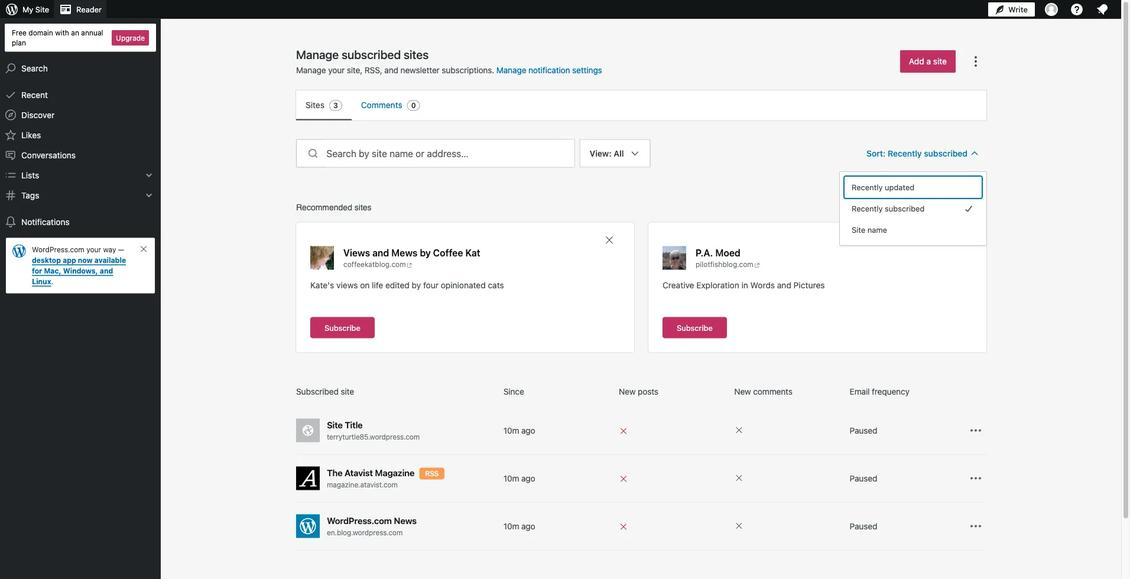 Task type: describe. For each thing, give the bounding box(es) containing it.
frequency
[[872, 387, 910, 396]]

and inside "wordpress.com your way — desktop app now available for mac, windows, and linux"
[[100, 267, 113, 275]]

menu inside manage subscribed sites main content
[[296, 90, 987, 120]]

for
[[32, 267, 42, 275]]

subscribe button for views
[[310, 317, 375, 338]]

add
[[909, 56, 925, 66]]

manage subscribed sites manage your site, rss, and newsletter subscriptions. manage notification settings
[[296, 47, 602, 75]]

more actions image for the atavist magazine
[[969, 472, 983, 486]]

pilotfishblog.com
[[696, 260, 754, 269]]

10m inside the atavist magazine row
[[504, 474, 519, 483]]

site for name
[[852, 226, 866, 234]]

subscribed
[[296, 387, 339, 396]]

and up coffeekatblog.com
[[373, 247, 389, 258]]

the atavist magazine cell
[[296, 467, 499, 490]]

since column header
[[504, 386, 614, 398]]

manage subscribed sites main content
[[277, 47, 1006, 579]]

search
[[21, 63, 48, 73]]

tags
[[21, 190, 39, 200]]

cell for news
[[619, 520, 730, 533]]

your inside "wordpress.com your way — desktop app now available for mac, windows, and linux"
[[86, 246, 101, 254]]

site name
[[852, 226, 887, 234]]

paused for title
[[850, 426, 878, 435]]

new for new comments
[[735, 387, 751, 396]]

way
[[103, 246, 116, 254]]

comments
[[361, 100, 402, 110]]

life
[[372, 280, 383, 290]]

annual
[[81, 28, 103, 37]]

wordpress.com news en.blog.wordpress.com
[[327, 516, 417, 537]]

wordpress.com news cell
[[296, 515, 499, 538]]

my
[[22, 5, 33, 14]]

10m for news
[[504, 521, 519, 531]]

subscribe for p.a. moed
[[677, 323, 713, 332]]

p.a. moed link
[[696, 246, 741, 259]]

likes link
[[0, 125, 161, 145]]

tags link
[[0, 185, 161, 206]]

all
[[614, 148, 624, 158]]

upgrade button
[[112, 30, 149, 45]]

sites
[[306, 100, 325, 110]]

terryturtle85.wordpress.com
[[327, 433, 420, 441]]

site inside button
[[933, 56, 947, 66]]

en.blog.wordpress.com link
[[327, 528, 499, 538]]

dismiss this recommendation image
[[956, 234, 968, 246]]

write link
[[989, 0, 1035, 19]]

kat
[[466, 247, 481, 258]]

recommended sites
[[296, 203, 372, 212]]

paused cell for title
[[850, 425, 961, 437]]

views and mews by coffee  kat
[[344, 247, 481, 258]]

on
[[360, 280, 370, 290]]

manage your notifications image
[[1096, 2, 1110, 17]]

view:
[[590, 148, 612, 158]]

write
[[1009, 5, 1028, 14]]

dismiss this recommendation image
[[604, 234, 616, 246]]

rss,
[[365, 65, 382, 75]]

3
[[333, 101, 338, 110]]

title
[[345, 420, 363, 430]]

subscribe for views and mews by coffee  kat
[[325, 323, 361, 332]]

updated
[[885, 183, 915, 192]]

—
[[118, 246, 124, 254]]

paused for news
[[850, 521, 878, 531]]

recent link
[[0, 85, 161, 105]]

recently inside dropdown button
[[888, 148, 922, 158]]

the atavist magazine image
[[296, 467, 320, 490]]

site name button
[[845, 219, 982, 241]]

atavist
[[345, 468, 373, 478]]

table inside manage subscribed sites main content
[[296, 386, 987, 551]]

dismiss image
[[139, 245, 148, 254]]

my site link
[[0, 0, 54, 19]]

views
[[344, 247, 370, 258]]

coffee
[[433, 247, 463, 258]]

email frequency column header
[[850, 386, 961, 398]]

free
[[12, 28, 27, 37]]

add a site
[[909, 56, 947, 66]]

10m ago for news
[[504, 521, 535, 531]]

comments
[[753, 387, 793, 396]]

cell for title
[[619, 424, 730, 437]]

name
[[868, 226, 887, 234]]

subscriptions.
[[442, 65, 494, 75]]

paused cell for news
[[850, 521, 961, 532]]

views
[[337, 280, 358, 290]]

none search field inside manage subscribed sites main content
[[296, 139, 575, 168]]

site title link
[[327, 419, 499, 432]]

1 vertical spatial by
[[412, 280, 421, 290]]

the atavist magazine row
[[296, 455, 987, 503]]

new for new posts
[[619, 387, 636, 396]]

mews
[[392, 247, 418, 258]]

menu containing recently updated
[[845, 177, 982, 241]]

the atavist magazine
[[327, 468, 415, 478]]

kate's
[[310, 280, 334, 290]]

pilotfishblog.com link
[[696, 259, 762, 270]]

sites
[[355, 203, 372, 212]]

four
[[423, 280, 439, 290]]

windows,
[[63, 267, 98, 275]]

recently subscribed
[[852, 204, 925, 213]]

subscribed sites
[[342, 47, 429, 61]]

2 cell from the top
[[619, 472, 730, 485]]

ago for title
[[521, 426, 535, 435]]

new comments
[[735, 387, 793, 396]]

now
[[78, 256, 93, 265]]

more information image
[[735, 474, 744, 483]]

wordpress.com news row
[[296, 503, 987, 551]]

terryturtle85.wordpress.com link
[[327, 432, 499, 443]]

creative
[[663, 280, 694, 290]]

lists
[[21, 170, 39, 180]]

subscribe button for p.a.
[[663, 317, 727, 338]]

coffeekatblog.com
[[344, 260, 406, 269]]

.
[[51, 278, 53, 286]]

sort: recently subscribed button
[[862, 143, 987, 164]]

wordpress.com for your
[[32, 246, 84, 254]]

magazine.atavist.com link
[[327, 480, 499, 490]]

kate's views on life edited by four opinionated cats
[[310, 280, 504, 290]]

wordpress.com news link
[[327, 515, 499, 528]]

row containing subscribed site
[[296, 386, 987, 407]]

mac,
[[44, 267, 61, 275]]

my profile image
[[1045, 3, 1058, 16]]

new comments column header
[[735, 386, 845, 398]]



Task type: vqa. For each thing, say whether or not it's contained in the screenshot.
Site in the SITE TITLE TERRYTURTLE85.WORDPRESS.COM
yes



Task type: locate. For each thing, give the bounding box(es) containing it.
view: all button
[[580, 139, 651, 262]]

paused cell inside site title row
[[850, 425, 961, 437]]

2 vertical spatial recently
[[852, 204, 883, 213]]

site for title
[[327, 420, 343, 430]]

more information image down more information image
[[735, 521, 744, 531]]

10m inside site title row
[[504, 426, 519, 435]]

more actions image
[[969, 519, 983, 534]]

0 vertical spatial recently
[[888, 148, 922, 158]]

1 vertical spatial paused cell
[[850, 473, 961, 485]]

more information image for wordpress.com news
[[735, 521, 744, 531]]

1 new from the left
[[619, 387, 636, 396]]

wordpress.com up app
[[32, 246, 84, 254]]

news
[[394, 516, 417, 526]]

2 vertical spatial cell
[[619, 520, 730, 533]]

site right the a
[[933, 56, 947, 66]]

10m inside wordpress.com news row
[[504, 521, 519, 531]]

app
[[63, 256, 76, 265]]

sort:
[[867, 148, 886, 158]]

more information image inside site title row
[[735, 426, 744, 435]]

since
[[504, 387, 524, 396]]

1 paused cell from the top
[[850, 425, 961, 437]]

manage
[[296, 47, 339, 61], [296, 65, 326, 75], [497, 65, 526, 75]]

2 vertical spatial paused
[[850, 521, 878, 531]]

add a site button
[[900, 50, 956, 73]]

0 horizontal spatial your
[[86, 246, 101, 254]]

paused
[[850, 426, 878, 435], [850, 474, 878, 483], [850, 521, 878, 531]]

2 10m from the top
[[504, 474, 519, 483]]

more actions image
[[969, 424, 983, 438], [969, 472, 983, 486]]

email
[[850, 387, 870, 396]]

opinionated
[[441, 280, 486, 290]]

1 10m ago from the top
[[504, 426, 535, 435]]

more actions image inside site title row
[[969, 424, 983, 438]]

site inside "site title terryturtle85.wordpress.com"
[[327, 420, 343, 430]]

en.blog.wordpress.com
[[327, 529, 403, 537]]

conversations link
[[0, 145, 161, 165]]

keyboard_arrow_down image inside tags link
[[143, 190, 155, 201]]

None search field
[[296, 139, 575, 168]]

the
[[327, 468, 343, 478]]

1 vertical spatial ago
[[521, 474, 535, 483]]

2 vertical spatial paused cell
[[850, 521, 961, 532]]

2 paused from the top
[[850, 474, 878, 483]]

time image
[[1125, 46, 1130, 56]]

recently right sort:
[[888, 148, 922, 158]]

ago for news
[[521, 521, 535, 531]]

more image
[[969, 54, 983, 69]]

1 paused from the top
[[850, 426, 878, 435]]

manage notification settings link
[[497, 65, 602, 75]]

2 new from the left
[[735, 387, 751, 396]]

exploration
[[697, 280, 740, 290]]

lists link
[[0, 165, 161, 185]]

0 vertical spatial more actions image
[[969, 424, 983, 438]]

1 cell from the top
[[619, 424, 730, 437]]

subscribe
[[325, 323, 361, 332], [677, 323, 713, 332]]

your
[[328, 65, 345, 75], [86, 246, 101, 254]]

recently for recently subscribed
[[852, 204, 883, 213]]

table containing site title
[[296, 386, 987, 551]]

0 horizontal spatial wordpress.com
[[32, 246, 84, 254]]

menu containing sites
[[296, 90, 987, 120]]

0 vertical spatial your
[[328, 65, 345, 75]]

site title cell
[[296, 419, 499, 443]]

recent
[[21, 90, 48, 100]]

reader link
[[54, 0, 106, 19]]

subscribed site column header
[[296, 386, 499, 398]]

and down subscribed sites
[[385, 65, 399, 75]]

discover link
[[0, 105, 161, 125]]

1 keyboard_arrow_down image from the top
[[143, 169, 155, 181]]

2 subscribe from the left
[[677, 323, 713, 332]]

by left 'four'
[[412, 280, 421, 290]]

0 vertical spatial paused cell
[[850, 425, 961, 437]]

new left comments
[[735, 387, 751, 396]]

subscribed inside dropdown button
[[924, 148, 968, 158]]

table
[[296, 386, 987, 551]]

3 10m from the top
[[504, 521, 519, 531]]

0 vertical spatial site
[[35, 5, 49, 14]]

conversations
[[21, 150, 76, 160]]

1 horizontal spatial subscribe
[[677, 323, 713, 332]]

10m ago for title
[[504, 426, 535, 435]]

view: all
[[590, 148, 624, 158]]

p.a.
[[696, 247, 713, 258]]

1 horizontal spatial subscribe button
[[663, 317, 727, 338]]

paused cell inside wordpress.com news row
[[850, 521, 961, 532]]

and down available
[[100, 267, 113, 275]]

1 horizontal spatial site
[[327, 420, 343, 430]]

1 subscribe button from the left
[[310, 317, 375, 338]]

a
[[927, 56, 931, 66]]

site inside button
[[852, 226, 866, 234]]

paused inside site title row
[[850, 426, 878, 435]]

cell down the atavist magazine row
[[619, 520, 730, 533]]

subscribed down updated
[[885, 204, 925, 213]]

0 horizontal spatial new
[[619, 387, 636, 396]]

0 vertical spatial menu
[[296, 90, 987, 120]]

2 vertical spatial ago
[[521, 521, 535, 531]]

row
[[296, 386, 987, 407]]

sort: recently subscribed
[[867, 148, 968, 158]]

linux
[[32, 278, 51, 286]]

2 more information image from the top
[[735, 521, 744, 531]]

plan
[[12, 38, 26, 47]]

menu
[[296, 90, 987, 120], [845, 177, 982, 241]]

1 vertical spatial 10m ago
[[504, 474, 535, 483]]

free domain with an annual plan
[[12, 28, 103, 47]]

likes
[[21, 130, 41, 140]]

0 vertical spatial more information image
[[735, 426, 744, 435]]

creative exploration in words and pictures
[[663, 280, 825, 290]]

1 more information image from the top
[[735, 426, 744, 435]]

2 horizontal spatial site
[[852, 226, 866, 234]]

subscribe down creative
[[677, 323, 713, 332]]

2 vertical spatial site
[[327, 420, 343, 430]]

wordpress.com inside wordpress.com news en.blog.wordpress.com
[[327, 516, 392, 526]]

1 more actions image from the top
[[969, 424, 983, 438]]

10m ago inside the atavist magazine row
[[504, 474, 535, 483]]

your left site,
[[328, 65, 345, 75]]

more information image down new comments
[[735, 426, 744, 435]]

coffeekatblog.com link
[[344, 259, 502, 270]]

ago inside site title row
[[521, 426, 535, 435]]

1 subscribe from the left
[[325, 323, 361, 332]]

site title row
[[296, 407, 987, 455]]

subscribe down views
[[325, 323, 361, 332]]

available
[[94, 256, 126, 265]]

2 ago from the top
[[521, 474, 535, 483]]

discover
[[21, 110, 55, 120]]

site left title in the left of the page
[[327, 420, 343, 430]]

1 horizontal spatial site
[[933, 56, 947, 66]]

site left name
[[852, 226, 866, 234]]

0 vertical spatial by
[[420, 247, 431, 258]]

cell
[[619, 424, 730, 437], [619, 472, 730, 485], [619, 520, 730, 533]]

subscribe button
[[310, 317, 375, 338], [663, 317, 727, 338]]

site inside column header
[[341, 387, 354, 396]]

3 paused from the top
[[850, 521, 878, 531]]

recently subscribed button
[[845, 198, 982, 219]]

2 keyboard_arrow_down image from the top
[[143, 190, 155, 201]]

site right my
[[35, 5, 49, 14]]

and inside the manage subscribed sites manage your site, rss, and newsletter subscriptions. manage notification settings
[[385, 65, 399, 75]]

new posts
[[619, 387, 659, 396]]

0 horizontal spatial subscribe
[[325, 323, 361, 332]]

wordpress.com news image
[[296, 515, 320, 538]]

wordpress.com inside "wordpress.com your way — desktop app now available for mac, windows, and linux"
[[32, 246, 84, 254]]

2 subscribe button from the left
[[663, 317, 727, 338]]

10m ago inside site title row
[[504, 426, 535, 435]]

by
[[420, 247, 431, 258], [412, 280, 421, 290]]

wordpress.com up en.blog.wordpress.com
[[327, 516, 392, 526]]

notification settings
[[529, 65, 602, 75]]

new inside column header
[[735, 387, 751, 396]]

recently updated
[[852, 183, 915, 192]]

ago inside wordpress.com news row
[[521, 521, 535, 531]]

1 horizontal spatial your
[[328, 65, 345, 75]]

3 paused cell from the top
[[850, 521, 961, 532]]

subscribed up recently updated button
[[924, 148, 968, 158]]

0 vertical spatial subscribed
[[924, 148, 968, 158]]

recently updated button
[[845, 177, 982, 198]]

site
[[933, 56, 947, 66], [341, 387, 354, 396]]

recently for recently updated
[[852, 183, 883, 192]]

reader
[[76, 5, 102, 14]]

1 horizontal spatial wordpress.com
[[327, 516, 392, 526]]

0 horizontal spatial site
[[35, 5, 49, 14]]

1 vertical spatial wordpress.com
[[327, 516, 392, 526]]

recently up "site name"
[[852, 204, 883, 213]]

subscribe button down views
[[310, 317, 375, 338]]

new left posts on the right
[[619, 387, 636, 396]]

edited
[[386, 280, 410, 290]]

help image
[[1070, 2, 1084, 17]]

1 vertical spatial site
[[341, 387, 354, 396]]

3 10m ago from the top
[[504, 521, 535, 531]]

1 ago from the top
[[521, 426, 535, 435]]

recently up recently subscribed
[[852, 183, 883, 192]]

1 vertical spatial 10m
[[504, 474, 519, 483]]

your up now
[[86, 246, 101, 254]]

2 10m ago from the top
[[504, 474, 535, 483]]

2 paused cell from the top
[[850, 473, 961, 485]]

notifications
[[21, 217, 70, 227]]

more information image for site title
[[735, 426, 744, 435]]

keyboard_arrow_down image inside lists link
[[143, 169, 155, 181]]

0 horizontal spatial subscribe button
[[310, 317, 375, 338]]

10m ago
[[504, 426, 535, 435], [504, 474, 535, 483], [504, 521, 535, 531]]

10m ago inside wordpress.com news row
[[504, 521, 535, 531]]

0 vertical spatial cell
[[619, 424, 730, 437]]

subscribed inside button
[[885, 204, 925, 213]]

ago
[[521, 426, 535, 435], [521, 474, 535, 483], [521, 521, 535, 531]]

3 cell from the top
[[619, 520, 730, 533]]

paused inside the atavist magazine row
[[850, 474, 878, 483]]

subscribed
[[924, 148, 968, 158], [885, 204, 925, 213]]

cell down new posts 'column header'
[[619, 424, 730, 437]]

1 vertical spatial more information image
[[735, 521, 744, 531]]

new inside 'column header'
[[619, 387, 636, 396]]

email frequency
[[850, 387, 910, 396]]

10m for title
[[504, 426, 519, 435]]

more actions image for site title
[[969, 424, 983, 438]]

1 vertical spatial menu
[[845, 177, 982, 241]]

3 ago from the top
[[521, 521, 535, 531]]

desktop
[[32, 256, 61, 265]]

1 vertical spatial more actions image
[[969, 472, 983, 486]]

domain
[[29, 28, 53, 37]]

your inside the manage subscribed sites manage your site, rss, and newsletter subscriptions. manage notification settings
[[328, 65, 345, 75]]

1 vertical spatial your
[[86, 246, 101, 254]]

0 vertical spatial keyboard_arrow_down image
[[143, 169, 155, 181]]

0 vertical spatial 10m
[[504, 426, 519, 435]]

my site
[[22, 5, 49, 14]]

cell down site title row
[[619, 472, 730, 485]]

Search search field
[[327, 140, 574, 167]]

0 horizontal spatial site
[[341, 387, 354, 396]]

1 10m from the top
[[504, 426, 519, 435]]

0 vertical spatial 10m ago
[[504, 426, 535, 435]]

paused cell
[[850, 425, 961, 437], [850, 473, 961, 485], [850, 521, 961, 532]]

keyboard_arrow_down image for tags
[[143, 190, 155, 201]]

1 horizontal spatial new
[[735, 387, 751, 396]]

1 vertical spatial recently
[[852, 183, 883, 192]]

2 vertical spatial 10m
[[504, 521, 519, 531]]

recently
[[888, 148, 922, 158], [852, 183, 883, 192], [852, 204, 883, 213]]

2 more actions image from the top
[[969, 472, 983, 486]]

ago inside the atavist magazine row
[[521, 474, 535, 483]]

by up coffeekatblog.com link
[[420, 247, 431, 258]]

in
[[742, 280, 748, 290]]

1 vertical spatial cell
[[619, 472, 730, 485]]

keyboard_arrow_down image for lists
[[143, 169, 155, 181]]

more information image
[[735, 426, 744, 435], [735, 521, 744, 531]]

1 vertical spatial paused
[[850, 474, 878, 483]]

magazine.atavist.com
[[327, 481, 398, 489]]

0 vertical spatial ago
[[521, 426, 535, 435]]

new posts column header
[[619, 386, 730, 398]]

notifications link
[[0, 212, 161, 232]]

new
[[619, 387, 636, 396], [735, 387, 751, 396]]

cats
[[488, 280, 504, 290]]

and right words
[[777, 280, 792, 290]]

0 vertical spatial site
[[933, 56, 947, 66]]

1 vertical spatial subscribed
[[885, 204, 925, 213]]

wordpress.com
[[32, 246, 84, 254], [327, 516, 392, 526]]

1 vertical spatial keyboard_arrow_down image
[[143, 190, 155, 201]]

0 vertical spatial paused
[[850, 426, 878, 435]]

newsletter
[[401, 65, 440, 75]]

site right subscribed
[[341, 387, 354, 396]]

with
[[55, 28, 69, 37]]

0 vertical spatial wordpress.com
[[32, 246, 84, 254]]

keyboard_arrow_down image
[[143, 169, 155, 181], [143, 190, 155, 201]]

wordpress.com for news
[[327, 516, 392, 526]]

magazine
[[375, 468, 415, 478]]

site,
[[347, 65, 363, 75]]

2 vertical spatial 10m ago
[[504, 521, 535, 531]]

subscribe button down creative
[[663, 317, 727, 338]]

1 vertical spatial site
[[852, 226, 866, 234]]

0
[[411, 101, 416, 110]]

paused inside wordpress.com news row
[[850, 521, 878, 531]]

right image
[[962, 202, 976, 216]]



